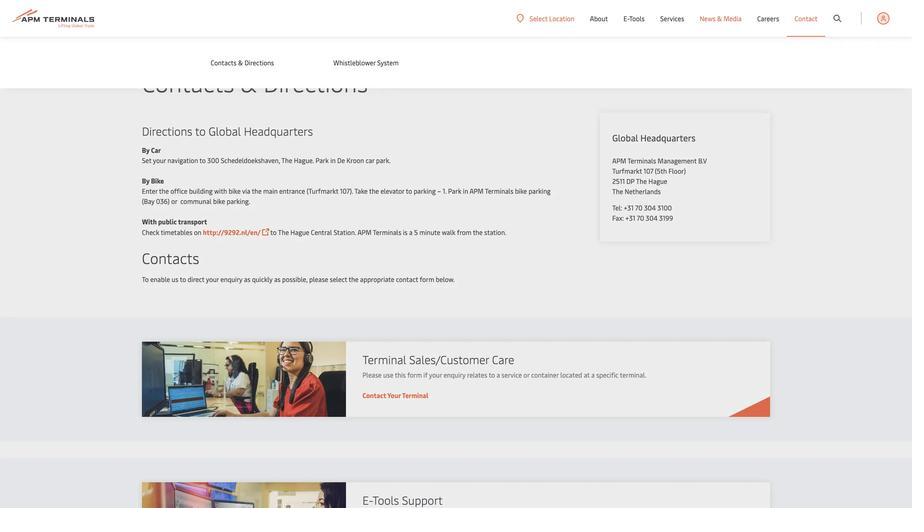 Task type: describe. For each thing, give the bounding box(es) containing it.
enter
[[142, 187, 158, 196]]

public
[[158, 217, 177, 226]]

apm stock global 500 image
[[142, 342, 346, 417]]

http://9292.nl/en/ link
[[203, 228, 261, 237]]

2 parking from the left
[[529, 187, 551, 196]]

direct
[[188, 275, 204, 284]]

with
[[142, 217, 157, 226]]

container
[[531, 371, 559, 380]]

us
[[172, 275, 178, 284]]

netherlands
[[625, 187, 661, 196]]

0 horizontal spatial a
[[409, 228, 413, 237]]

the right select
[[349, 275, 358, 284]]

1 horizontal spatial global
[[209, 123, 241, 139]]

below.
[[436, 275, 455, 284]]

to
[[142, 275, 149, 284]]

the right from on the right
[[473, 228, 483, 237]]

careers button
[[757, 0, 779, 37]]

terminals inside apm terminals management b.v turfmarkt 107 (5th floor) 2511 dp the hague the netherlands
[[628, 156, 656, 165]]

apm terminals management b.v turfmarkt 107 (5th floor) 2511 dp the hague the netherlands
[[612, 156, 707, 196]]

1 as from the left
[[244, 275, 250, 284]]

whistleblower
[[333, 58, 376, 67]]

2 horizontal spatial bike
[[515, 187, 527, 196]]

news & media button
[[700, 0, 742, 37]]

use
[[383, 371, 393, 380]]

form inside terminal sales/customer care please use this form if your enquiry relates to a service or container located at a specific terminal.
[[407, 371, 422, 380]]

terminal inside terminal sales/customer care please use this form if your enquiry relates to a service or container located at a specific terminal.
[[362, 352, 406, 367]]

appropriate
[[360, 275, 394, 284]]

036)
[[156, 197, 170, 206]]

or
[[524, 371, 530, 380]]

this
[[395, 371, 406, 380]]

e- for e-tools support
[[362, 492, 373, 508]]

2511
[[612, 177, 625, 186]]

apm inside apm terminals management b.v turfmarkt 107 (5th floor) 2511 dp the hague the netherlands
[[612, 156, 626, 165]]

please
[[362, 371, 382, 380]]

terminal.
[[620, 371, 646, 380]]

tools for e-tools support
[[373, 492, 399, 508]]

station.
[[334, 228, 356, 237]]

global headquarters
[[612, 132, 696, 144]]

1 vertical spatial your
[[206, 275, 219, 284]]

relates
[[467, 371, 487, 380]]

(turfmarkt
[[307, 187, 338, 196]]

e- for e-tools
[[624, 14, 629, 23]]

0 horizontal spatial bike
[[213, 197, 225, 206]]

by car set your navigation to 300 schedeldoekshaven, the hague. park in de kroon car park.
[[142, 146, 391, 165]]

0 horizontal spatial headquarters
[[244, 123, 313, 139]]

by for by car set your navigation to 300 schedeldoekshaven, the hague. park in de kroon car park.
[[142, 146, 150, 155]]

specific
[[596, 371, 619, 380]]

dp
[[627, 177, 635, 186]]

1 horizontal spatial bike
[[229, 187, 241, 196]]

to 300
[[200, 156, 219, 165]]

service
[[502, 371, 522, 380]]

2 vertical spatial apm
[[358, 228, 372, 237]]

building
[[189, 187, 213, 196]]

tel:
[[612, 203, 622, 212]]

the right via
[[252, 187, 262, 196]]

parking.
[[227, 197, 250, 206]]

whistleblower system link
[[333, 58, 440, 67]]

floor)
[[669, 166, 686, 175]]

management
[[658, 156, 697, 165]]

kroon
[[347, 156, 364, 165]]

global home > contacts & directions
[[142, 40, 238, 48]]

if
[[423, 371, 428, 380]]

navigation
[[168, 156, 198, 165]]

0 vertical spatial enquiry
[[221, 275, 242, 284]]

e-tools button
[[624, 0, 645, 37]]

possible,
[[282, 275, 308, 284]]

fax:
[[612, 214, 624, 223]]

your inside terminal sales/customer care please use this form if your enquiry relates to a service or container located at a specific terminal.
[[429, 371, 442, 380]]

schedeldoekshaven,
[[221, 156, 280, 165]]

1 vertical spatial terminal
[[402, 391, 428, 400]]

1 vertical spatial 70
[[637, 214, 644, 223]]

hague.
[[294, 156, 314, 165]]

walk
[[442, 228, 455, 237]]

transport
[[178, 217, 207, 226]]

select location
[[530, 14, 575, 23]]

107
[[644, 166, 653, 175]]

contact
[[396, 275, 418, 284]]

1. park
[[443, 187, 461, 196]]

directions to global headquarters
[[142, 123, 313, 139]]

take the
[[355, 187, 379, 196]]

global home link
[[142, 40, 175, 48]]

contact for contact
[[795, 14, 818, 23]]

tools for e-tools
[[629, 14, 645, 23]]

& inside popup button
[[717, 14, 722, 23]]

0 vertical spatial +31
[[624, 203, 634, 212]]



Task type: vqa. For each thing, say whether or not it's contained in the screenshot.
Working At Apm Terminals
no



Task type: locate. For each thing, give the bounding box(es) containing it.
1 horizontal spatial hague
[[649, 177, 667, 186]]

car
[[366, 156, 375, 165]]

park.
[[376, 156, 391, 165]]

0 horizontal spatial in
[[330, 156, 336, 165]]

1 horizontal spatial your
[[206, 275, 219, 284]]

107).
[[340, 187, 353, 196]]

headquarters up management
[[640, 132, 696, 144]]

contact for contact your terminal
[[362, 391, 386, 400]]

careers
[[757, 14, 779, 23]]

as right quickly
[[274, 275, 281, 284]]

in inside 'by car set your navigation to 300 schedeldoekshaven, the hague. park in de kroon car park.'
[[330, 156, 336, 165]]

park
[[316, 156, 329, 165]]

1 horizontal spatial parking
[[529, 187, 551, 196]]

support
[[402, 492, 443, 508]]

contact
[[795, 14, 818, 23], [362, 391, 386, 400]]

office
[[170, 187, 187, 196]]

entrance
[[279, 187, 305, 196]]

304
[[644, 203, 656, 212], [646, 214, 658, 223]]

location
[[549, 14, 575, 23]]

220816 apm terminals digital solutions image
[[142, 483, 346, 508]]

your inside 'by car set your navigation to 300 schedeldoekshaven, the hague. park in de kroon car park.'
[[153, 156, 166, 165]]

1 horizontal spatial apm
[[470, 187, 484, 196]]

by inside "by bike enter the office building with bike via the main entrance (turfmarkt 107). take the elevator to parking – 1. park in apm terminals bike parking (bay 036) or  communal bike parking."
[[142, 176, 150, 185]]

e-tools
[[624, 14, 645, 23]]

0 vertical spatial in
[[330, 156, 336, 165]]

2 as from the left
[[274, 275, 281, 284]]

a right at
[[591, 371, 595, 380]]

the left central
[[278, 228, 289, 237]]

1 vertical spatial by
[[142, 176, 150, 185]]

0 vertical spatial your
[[153, 156, 166, 165]]

0 vertical spatial tools
[[629, 14, 645, 23]]

contact right careers dropdown button
[[795, 14, 818, 23]]

the
[[159, 187, 169, 196], [252, 187, 262, 196], [473, 228, 483, 237], [349, 275, 358, 284]]

from
[[457, 228, 471, 237]]

the up "netherlands"
[[636, 177, 647, 186]]

central
[[311, 228, 332, 237]]

news
[[700, 14, 716, 23]]

services
[[660, 14, 684, 23]]

0 vertical spatial contact
[[795, 14, 818, 23]]

304 left 3199 on the right of page
[[646, 214, 658, 223]]

3199
[[659, 214, 673, 223]]

0 vertical spatial e-
[[624, 14, 629, 23]]

station.
[[484, 228, 506, 237]]

contact your terminal
[[362, 391, 428, 400]]

enable
[[150, 275, 170, 284]]

terminals inside "by bike enter the office building with bike via the main entrance (turfmarkt 107). take the elevator to parking – 1. park in apm terminals bike parking (bay 036) or  communal bike parking."
[[485, 187, 513, 196]]

+31 right fax:
[[626, 214, 635, 223]]

0 horizontal spatial as
[[244, 275, 250, 284]]

1 vertical spatial contact
[[362, 391, 386, 400]]

e- inside e-tools dropdown button
[[624, 14, 629, 23]]

>
[[179, 40, 181, 48]]

http://9292.nl/en/
[[203, 228, 261, 237]]

1 vertical spatial hague
[[291, 228, 309, 237]]

2 horizontal spatial apm
[[612, 156, 626, 165]]

2 by from the top
[[142, 176, 150, 185]]

minute
[[420, 228, 440, 237]]

1 vertical spatial form
[[407, 371, 422, 380]]

home
[[160, 40, 175, 48]]

turfmarkt
[[612, 166, 642, 175]]

to the hague central station. apm terminals is a 5 minute walk from the station.
[[270, 228, 508, 237]]

70
[[635, 203, 643, 212], [637, 214, 644, 223]]

hague
[[649, 177, 667, 186], [291, 228, 309, 237]]

to inside "by bike enter the office building with bike via the main entrance (turfmarkt 107). take the elevator to parking – 1. park in apm terminals bike parking (bay 036) or  communal bike parking."
[[406, 187, 412, 196]]

the left hague.
[[281, 156, 292, 165]]

0 vertical spatial apm
[[612, 156, 626, 165]]

tools inside e-tools support link
[[373, 492, 399, 508]]

terminal
[[362, 352, 406, 367], [402, 391, 428, 400]]

with public transport check timetables on http://9292.nl/en/
[[142, 217, 261, 237]]

0 vertical spatial by
[[142, 146, 150, 155]]

contacts & directions link
[[211, 58, 317, 67]]

1 horizontal spatial in
[[463, 187, 468, 196]]

1 horizontal spatial contact
[[795, 14, 818, 23]]

media
[[724, 14, 742, 23]]

1 horizontal spatial headquarters
[[640, 132, 696, 144]]

2 horizontal spatial a
[[591, 371, 595, 380]]

2 vertical spatial terminals
[[373, 228, 401, 237]]

0 horizontal spatial e-
[[362, 492, 373, 508]]

1 horizontal spatial terminals
[[485, 187, 513, 196]]

services button
[[660, 0, 684, 37]]

enquiry inside terminal sales/customer care please use this form if your enquiry relates to a service or container located at a specific terminal.
[[444, 371, 466, 380]]

2 horizontal spatial terminals
[[628, 156, 656, 165]]

car
[[151, 146, 161, 155]]

tools
[[629, 14, 645, 23], [373, 492, 399, 508]]

by for by bike enter the office building with bike via the main entrance (turfmarkt 107). take the elevator to parking – 1. park in apm terminals bike parking (bay 036) or  communal bike parking.
[[142, 176, 150, 185]]

contacts & directions
[[211, 58, 274, 67], [142, 66, 368, 99]]

0 vertical spatial form
[[420, 275, 434, 284]]

+31
[[624, 203, 634, 212], [626, 214, 635, 223]]

terminal sales/customer care please use this form if your enquiry relates to a service or container located at a specific terminal.
[[362, 352, 646, 380]]

global for global headquarters
[[612, 132, 638, 144]]

located
[[560, 371, 582, 380]]

2 horizontal spatial your
[[429, 371, 442, 380]]

enquiry down 'sales/customer'
[[444, 371, 466, 380]]

apm right 1. park
[[470, 187, 484, 196]]

0 vertical spatial terminals
[[628, 156, 656, 165]]

in inside "by bike enter the office building with bike via the main entrance (turfmarkt 107). take the elevator to parking – 1. park in apm terminals bike parking (bay 036) or  communal bike parking."
[[463, 187, 468, 196]]

1 vertical spatial e-
[[362, 492, 373, 508]]

the inside 'by car set your navigation to 300 schedeldoekshaven, the hague. park in de kroon car park.'
[[281, 156, 292, 165]]

your
[[387, 391, 401, 400]]

communal
[[180, 197, 212, 206]]

tools left services popup button
[[629, 14, 645, 23]]

terminal right your
[[402, 391, 428, 400]]

a left service
[[497, 371, 500, 380]]

0 horizontal spatial hague
[[291, 228, 309, 237]]

a left 5 at the top left of page
[[409, 228, 413, 237]]

hague down (5th
[[649, 177, 667, 186]]

2 vertical spatial your
[[429, 371, 442, 380]]

your down car
[[153, 156, 166, 165]]

1 parking from the left
[[414, 187, 436, 196]]

0 horizontal spatial parking
[[414, 187, 436, 196]]

0 vertical spatial 70
[[635, 203, 643, 212]]

select
[[530, 14, 548, 23]]

at
[[584, 371, 590, 380]]

form left "below."
[[420, 275, 434, 284]]

1 vertical spatial tools
[[373, 492, 399, 508]]

–
[[437, 187, 441, 196]]

by bike enter the office building with bike via the main entrance (turfmarkt 107). take the elevator to parking – 1. park in apm terminals bike parking (bay 036) or  communal bike parking.
[[142, 176, 551, 206]]

in right 1. park
[[463, 187, 468, 196]]

&
[[717, 14, 722, 23], [207, 40, 211, 48], [238, 58, 243, 67], [240, 66, 257, 99]]

on
[[194, 228, 201, 237]]

to
[[195, 123, 206, 139], [406, 187, 412, 196], [270, 228, 277, 237], [180, 275, 186, 284], [489, 371, 495, 380]]

2 horizontal spatial global
[[612, 132, 638, 144]]

304 left 3100
[[644, 203, 656, 212]]

0 vertical spatial terminal
[[362, 352, 406, 367]]

0 horizontal spatial contact
[[362, 391, 386, 400]]

1 vertical spatial +31
[[626, 214, 635, 223]]

by up enter
[[142, 176, 150, 185]]

by left car
[[142, 146, 150, 155]]

via
[[242, 187, 250, 196]]

global left home
[[142, 40, 158, 48]]

1 horizontal spatial tools
[[629, 14, 645, 23]]

e- inside e-tools support link
[[362, 492, 373, 508]]

to inside terminal sales/customer care please use this form if your enquiry relates to a service or container located at a specific terminal.
[[489, 371, 495, 380]]

your
[[153, 156, 166, 165], [206, 275, 219, 284], [429, 371, 442, 380]]

tools inside e-tools dropdown button
[[629, 14, 645, 23]]

1 horizontal spatial as
[[274, 275, 281, 284]]

terminal up use
[[362, 352, 406, 367]]

select
[[330, 275, 347, 284]]

0 horizontal spatial your
[[153, 156, 166, 165]]

in left de
[[330, 156, 336, 165]]

1 by from the top
[[142, 146, 150, 155]]

your right direct
[[206, 275, 219, 284]]

3100
[[657, 203, 672, 212]]

1 vertical spatial in
[[463, 187, 468, 196]]

apm up the turfmarkt
[[612, 156, 626, 165]]

e-
[[624, 14, 629, 23], [362, 492, 373, 508]]

(5th
[[655, 166, 667, 175]]

e-tools support link
[[142, 483, 770, 508]]

apm inside "by bike enter the office building with bike via the main entrance (turfmarkt 107). take the elevator to parking – 1. park in apm terminals bike parking (bay 036) or  communal bike parking."
[[470, 187, 484, 196]]

global for global home > contacts & directions
[[142, 40, 158, 48]]

1 horizontal spatial e-
[[624, 14, 629, 23]]

apm right the "station."
[[358, 228, 372, 237]]

1 vertical spatial 304
[[646, 214, 658, 223]]

the down the 2511
[[612, 187, 623, 196]]

0 horizontal spatial enquiry
[[221, 275, 242, 284]]

70 down "netherlands"
[[635, 203, 643, 212]]

please
[[309, 275, 328, 284]]

70 right fax:
[[637, 214, 644, 223]]

hague left central
[[291, 228, 309, 237]]

to enable us to direct your enquiry as quickly as possible, please select the appropriate contact form below.
[[142, 275, 455, 284]]

contact left your
[[362, 391, 386, 400]]

by
[[142, 146, 150, 155], [142, 176, 150, 185]]

in
[[330, 156, 336, 165], [463, 187, 468, 196]]

global up the turfmarkt
[[612, 132, 638, 144]]

as left quickly
[[244, 275, 250, 284]]

+31 right tel:
[[624, 203, 634, 212]]

e-tools support
[[362, 492, 443, 508]]

by inside 'by car set your navigation to 300 schedeldoekshaven, the hague. park in de kroon car park.'
[[142, 146, 150, 155]]

tools left support
[[373, 492, 399, 508]]

check
[[142, 228, 159, 237]]

global
[[142, 40, 158, 48], [209, 123, 241, 139], [612, 132, 638, 144]]

whistleblower system
[[333, 58, 399, 67]]

about button
[[590, 0, 608, 37]]

0 horizontal spatial tools
[[373, 492, 399, 508]]

your right if
[[429, 371, 442, 380]]

timetables
[[161, 228, 192, 237]]

select location button
[[517, 14, 575, 23]]

form left if
[[407, 371, 422, 380]]

hague inside apm terminals management b.v turfmarkt 107 (5th floor) 2511 dp the hague the netherlands
[[649, 177, 667, 186]]

bike
[[151, 176, 164, 185]]

form
[[420, 275, 434, 284], [407, 371, 422, 380]]

0 vertical spatial hague
[[649, 177, 667, 186]]

0 horizontal spatial terminals
[[373, 228, 401, 237]]

5
[[414, 228, 418, 237]]

0 vertical spatial 304
[[644, 203, 656, 212]]

headquarters up 'by car set your navigation to 300 schedeldoekshaven, the hague. park in de kroon car park.'
[[244, 123, 313, 139]]

0 horizontal spatial global
[[142, 40, 158, 48]]

1 vertical spatial enquiry
[[444, 371, 466, 380]]

1 horizontal spatial a
[[497, 371, 500, 380]]

news & media
[[700, 14, 742, 23]]

1 vertical spatial apm
[[470, 187, 484, 196]]

1 vertical spatial terminals
[[485, 187, 513, 196]]

1 horizontal spatial enquiry
[[444, 371, 466, 380]]

0 horizontal spatial apm
[[358, 228, 372, 237]]

is
[[403, 228, 408, 237]]

as
[[244, 275, 250, 284], [274, 275, 281, 284]]

the up 036)
[[159, 187, 169, 196]]

enquiry left quickly
[[221, 275, 242, 284]]

global up to 300 on the top of page
[[209, 123, 241, 139]]

main
[[263, 187, 278, 196]]

the
[[281, 156, 292, 165], [636, 177, 647, 186], [612, 187, 623, 196], [278, 228, 289, 237]]



